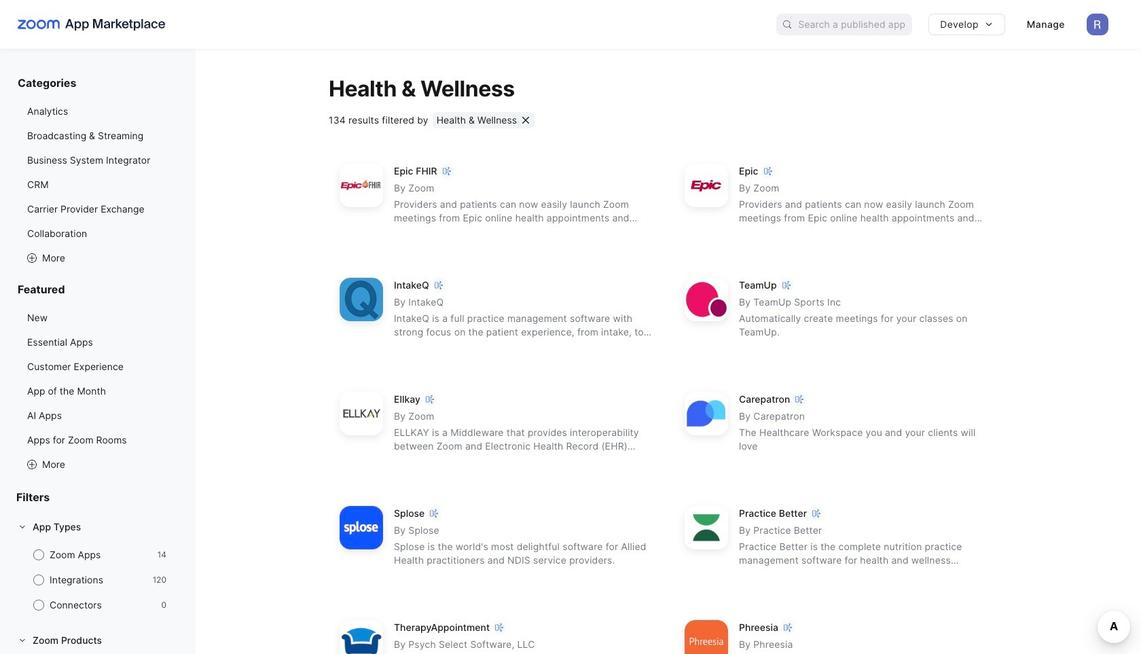 Task type: describe. For each thing, give the bounding box(es) containing it.
Search text field
[[798, 15, 913, 34]]



Task type: locate. For each thing, give the bounding box(es) containing it.
banner
[[0, 0, 1141, 49]]

search a published app element
[[777, 14, 913, 35]]



Task type: vqa. For each thing, say whether or not it's contained in the screenshot.
Government at bottom left
no



